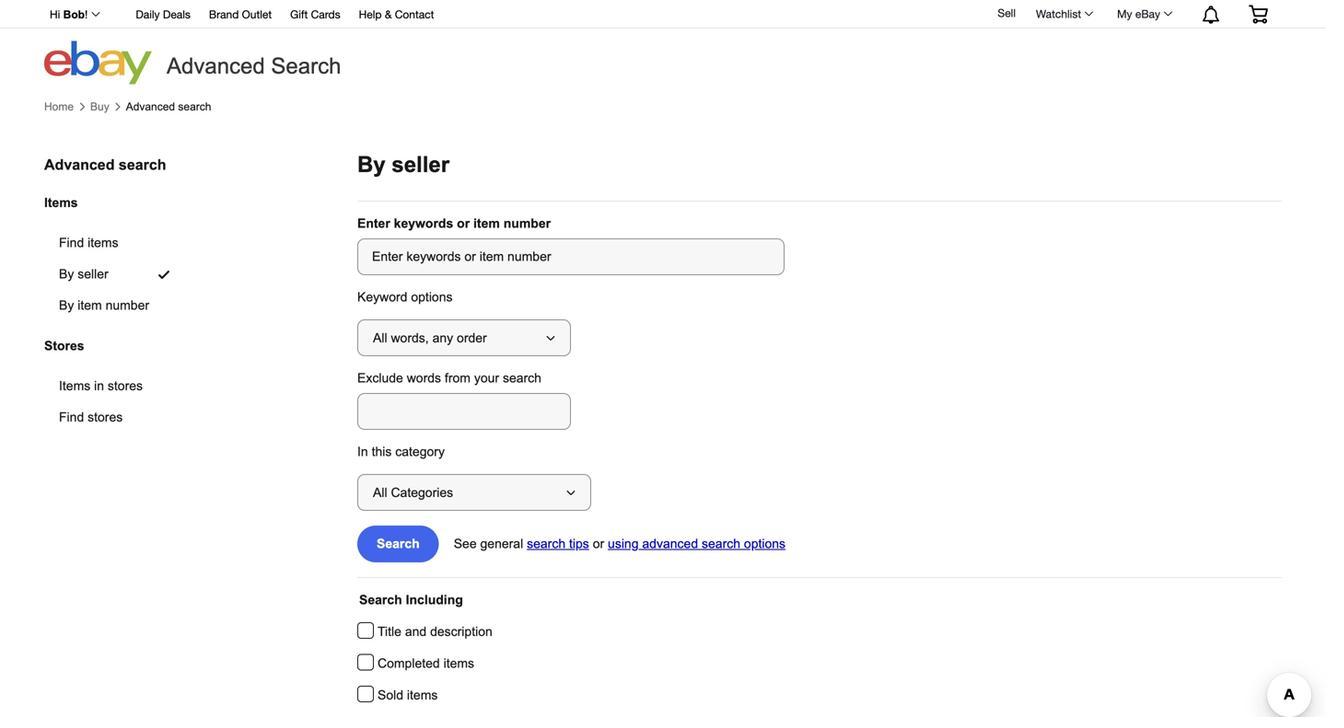 Task type: vqa. For each thing, say whether or not it's contained in the screenshot.
the bottom parts
no



Task type: locate. For each thing, give the bounding box(es) containing it.
my
[[1118, 7, 1133, 20]]

0 horizontal spatial number
[[106, 299, 149, 313]]

1 vertical spatial item
[[78, 299, 102, 313]]

brand outlet
[[209, 8, 272, 21]]

sold items
[[378, 689, 438, 703]]

sell
[[998, 7, 1016, 19]]

!
[[85, 8, 88, 21]]

find items
[[59, 236, 118, 250]]

or right keywords
[[457, 217, 470, 231]]

1 horizontal spatial or
[[593, 537, 605, 551]]

ebay
[[1136, 7, 1161, 20]]

0 vertical spatial options
[[411, 290, 453, 304]]

items up by seller link
[[88, 236, 118, 250]]

advanced down brand
[[167, 54, 265, 78]]

keyword
[[357, 290, 408, 304]]

find
[[59, 236, 84, 250], [59, 410, 84, 425]]

0 vertical spatial find
[[59, 236, 84, 250]]

stores down items in stores
[[88, 410, 123, 425]]

0 vertical spatial or
[[457, 217, 470, 231]]

daily
[[136, 8, 160, 21]]

0 horizontal spatial by seller
[[59, 267, 108, 282]]

or right tips
[[593, 537, 605, 551]]

search
[[178, 100, 211, 113], [119, 157, 166, 173], [503, 371, 542, 386], [527, 537, 566, 551], [702, 537, 741, 551]]

account navigation
[[40, 0, 1282, 29]]

or
[[457, 217, 470, 231], [593, 537, 605, 551]]

in this category
[[357, 445, 445, 459]]

by item number link
[[44, 290, 194, 322]]

items
[[88, 236, 118, 250], [444, 657, 475, 671], [407, 689, 438, 703]]

by
[[357, 152, 386, 177], [59, 267, 74, 282], [59, 299, 74, 313]]

including
[[406, 593, 463, 608]]

advanced search right "buy"
[[126, 100, 211, 113]]

1 horizontal spatial by seller
[[357, 152, 450, 177]]

search down gift cards link
[[271, 54, 341, 78]]

completed items
[[378, 657, 475, 671]]

by up stores
[[59, 299, 74, 313]]

0 vertical spatial by seller
[[357, 152, 450, 177]]

by up enter
[[357, 152, 386, 177]]

0 vertical spatial items
[[88, 236, 118, 250]]

1 horizontal spatial options
[[744, 537, 786, 551]]

find stores
[[59, 410, 123, 425]]

banner
[[40, 0, 1282, 85]]

search left tips
[[527, 537, 566, 551]]

cards
[[311, 8, 341, 21]]

1 vertical spatial items
[[59, 379, 91, 393]]

help
[[359, 8, 382, 21]]

search down advanced search link
[[119, 157, 166, 173]]

Enter keywords or item number text field
[[357, 239, 785, 275]]

from
[[445, 371, 471, 386]]

items down description
[[444, 657, 475, 671]]

1 horizontal spatial items
[[407, 689, 438, 703]]

2 vertical spatial search
[[359, 593, 402, 608]]

by down find items
[[59, 267, 74, 282]]

exclude words from your search
[[357, 371, 542, 386]]

0 horizontal spatial items
[[88, 236, 118, 250]]

0 vertical spatial items
[[44, 196, 78, 210]]

1 horizontal spatial number
[[504, 217, 551, 231]]

items up find items
[[44, 196, 78, 210]]

number
[[504, 217, 551, 231], [106, 299, 149, 313]]

advanced down the buy link
[[44, 157, 115, 173]]

options
[[411, 290, 453, 304], [744, 537, 786, 551]]

find down items in stores
[[59, 410, 84, 425]]

item down by seller link
[[78, 299, 102, 313]]

0 horizontal spatial seller
[[78, 267, 108, 282]]

advanced right "buy"
[[126, 100, 175, 113]]

watchlist
[[1036, 7, 1082, 20]]

0 vertical spatial seller
[[392, 152, 450, 177]]

number up enter keywords or item number text box at the top
[[504, 217, 551, 231]]

items left the "in"
[[59, 379, 91, 393]]

0 vertical spatial advanced search
[[126, 100, 211, 113]]

using
[[608, 537, 639, 551]]

advanced
[[167, 54, 265, 78], [126, 100, 175, 113], [44, 157, 115, 173]]

0 vertical spatial stores
[[108, 379, 143, 393]]

&
[[385, 8, 392, 21]]

keywords
[[394, 217, 454, 231]]

2 vertical spatial by
[[59, 299, 74, 313]]

1 find from the top
[[59, 236, 84, 250]]

deals
[[163, 8, 191, 21]]

help & contact link
[[359, 5, 434, 25]]

Exclude words from your search text field
[[357, 393, 571, 430]]

seller down find items
[[78, 267, 108, 282]]

advanced search
[[126, 100, 211, 113], [44, 157, 166, 173]]

enter
[[357, 217, 390, 231]]

exclude
[[357, 371, 403, 386]]

by seller down find items
[[59, 267, 108, 282]]

2 vertical spatial items
[[407, 689, 438, 703]]

search up title
[[359, 593, 402, 608]]

number down by seller link
[[106, 299, 149, 313]]

1 vertical spatial by
[[59, 267, 74, 282]]

items in stores link
[[44, 371, 187, 402]]

1 vertical spatial number
[[106, 299, 149, 313]]

0 horizontal spatial item
[[78, 299, 102, 313]]

1 vertical spatial items
[[444, 657, 475, 671]]

0 vertical spatial item
[[474, 217, 500, 231]]

items for items in stores
[[59, 379, 91, 393]]

by item number
[[59, 299, 149, 313]]

search up search including
[[377, 537, 420, 551]]

items inside items in stores link
[[59, 379, 91, 393]]

sold
[[378, 689, 404, 703]]

2 vertical spatial advanced
[[44, 157, 115, 173]]

watchlist link
[[1026, 3, 1102, 25]]

by seller up keywords
[[357, 152, 450, 177]]

hi bob !
[[50, 8, 88, 21]]

1 vertical spatial find
[[59, 410, 84, 425]]

advanced search down the buy link
[[44, 157, 166, 173]]

title
[[378, 625, 402, 639]]

home
[[44, 100, 74, 113]]

this
[[372, 445, 392, 459]]

search inside button
[[377, 537, 420, 551]]

0 vertical spatial advanced
[[167, 54, 265, 78]]

item
[[474, 217, 500, 231], [78, 299, 102, 313]]

1 vertical spatial by seller
[[59, 267, 108, 282]]

stores right the "in"
[[108, 379, 143, 393]]

items
[[44, 196, 78, 210], [59, 379, 91, 393]]

2 horizontal spatial items
[[444, 657, 475, 671]]

outlet
[[242, 8, 272, 21]]

find up by seller link
[[59, 236, 84, 250]]

advanced search link
[[126, 100, 211, 113]]

title and description
[[378, 625, 493, 639]]

by seller
[[357, 152, 450, 177], [59, 267, 108, 282]]

in
[[357, 445, 368, 459]]

seller
[[392, 152, 450, 177], [78, 267, 108, 282]]

advanced
[[643, 537, 698, 551]]

stores
[[108, 379, 143, 393], [88, 410, 123, 425]]

0 vertical spatial by
[[357, 152, 386, 177]]

your
[[474, 371, 499, 386]]

search
[[271, 54, 341, 78], [377, 537, 420, 551], [359, 593, 402, 608]]

find for find items
[[59, 236, 84, 250]]

item right keywords
[[474, 217, 500, 231]]

1 vertical spatial or
[[593, 537, 605, 551]]

using advanced search options link
[[608, 537, 786, 551]]

items right sold
[[407, 689, 438, 703]]

1 vertical spatial advanced search
[[44, 157, 166, 173]]

1 vertical spatial search
[[377, 537, 420, 551]]

category
[[395, 445, 445, 459]]

2 find from the top
[[59, 410, 84, 425]]

search down the advanced search
[[178, 100, 211, 113]]

sell link
[[990, 7, 1024, 19]]

gift cards link
[[290, 5, 341, 25]]

seller up keywords
[[392, 152, 450, 177]]



Task type: describe. For each thing, give the bounding box(es) containing it.
items for items
[[44, 196, 78, 210]]

completed
[[378, 657, 440, 671]]

enter keywords or item number
[[357, 217, 551, 231]]

brand outlet link
[[209, 5, 272, 25]]

daily deals link
[[136, 5, 191, 25]]

find for find stores
[[59, 410, 84, 425]]

find items link
[[44, 228, 194, 259]]

stores
[[44, 339, 84, 353]]

items for sold items
[[407, 689, 438, 703]]

search button
[[357, 526, 439, 563]]

banner containing sell
[[40, 0, 1282, 85]]

items for completed items
[[444, 657, 475, 671]]

my ebay link
[[1108, 3, 1181, 25]]

1 horizontal spatial seller
[[392, 152, 450, 177]]

brand
[[209, 8, 239, 21]]

search including
[[359, 593, 463, 608]]

home link
[[44, 100, 74, 113]]

1 vertical spatial stores
[[88, 410, 123, 425]]

search for search including
[[359, 593, 402, 608]]

by seller inside by seller link
[[59, 267, 108, 282]]

search tips link
[[527, 537, 589, 551]]

contact
[[395, 8, 434, 21]]

in
[[94, 379, 104, 393]]

tips
[[569, 537, 589, 551]]

1 vertical spatial options
[[744, 537, 786, 551]]

1 horizontal spatial item
[[474, 217, 500, 231]]

1 vertical spatial advanced
[[126, 100, 175, 113]]

0 horizontal spatial or
[[457, 217, 470, 231]]

daily deals
[[136, 8, 191, 21]]

buy
[[90, 100, 109, 113]]

bob
[[63, 8, 85, 21]]

see general search tips or using advanced search options
[[454, 537, 786, 551]]

by for by item number link
[[59, 299, 74, 313]]

keyword options
[[357, 290, 453, 304]]

see
[[454, 537, 477, 551]]

search right your
[[503, 371, 542, 386]]

gift cards
[[290, 8, 341, 21]]

search right the "advanced"
[[702, 537, 741, 551]]

buy link
[[90, 100, 109, 113]]

0 vertical spatial search
[[271, 54, 341, 78]]

find stores link
[[44, 402, 187, 433]]

advanced search
[[167, 54, 341, 78]]

gift
[[290, 8, 308, 21]]

0 horizontal spatial options
[[411, 290, 453, 304]]

search for search button
[[377, 537, 420, 551]]

description
[[430, 625, 493, 639]]

items for find items
[[88, 236, 118, 250]]

0 vertical spatial number
[[504, 217, 551, 231]]

and
[[405, 625, 427, 639]]

by for by seller link
[[59, 267, 74, 282]]

my ebay
[[1118, 7, 1161, 20]]

items in stores
[[59, 379, 143, 393]]

words
[[407, 371, 441, 386]]

1 vertical spatial seller
[[78, 267, 108, 282]]

by seller link
[[44, 259, 194, 290]]

general
[[480, 537, 523, 551]]

hi
[[50, 8, 60, 21]]

help & contact
[[359, 8, 434, 21]]

your shopping cart image
[[1248, 5, 1270, 23]]



